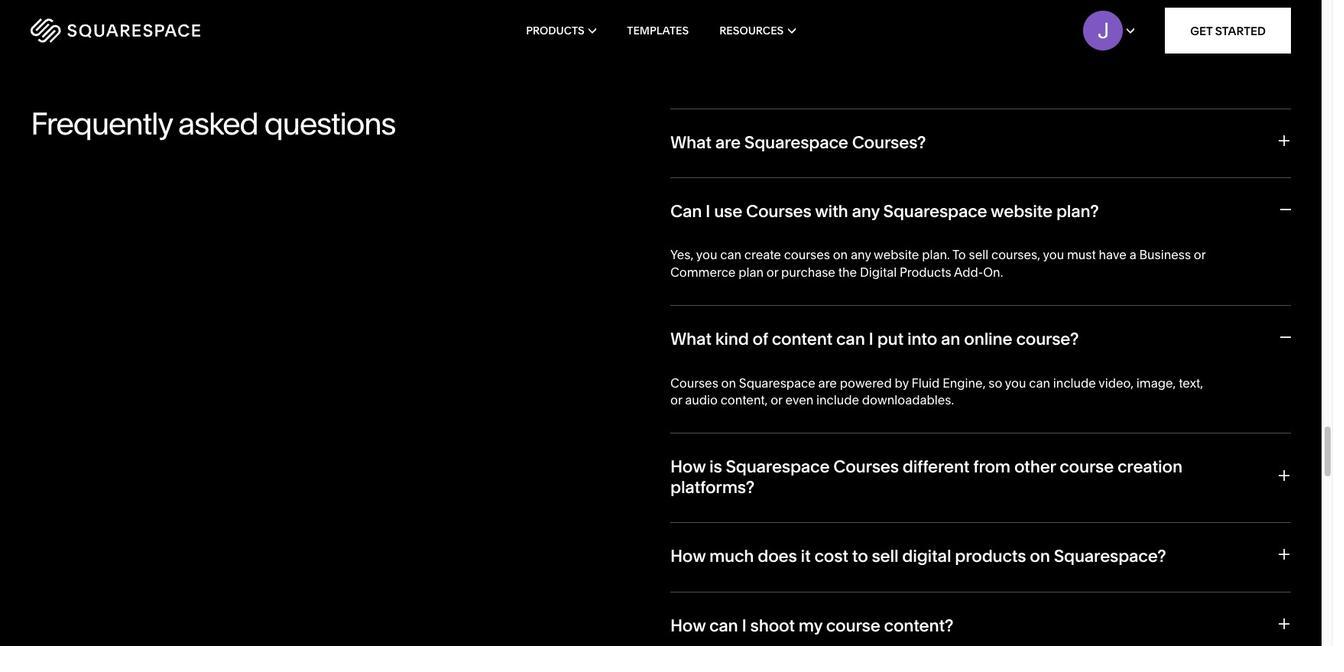 Task type: describe. For each thing, give the bounding box(es) containing it.
2 horizontal spatial you
[[1043, 247, 1064, 263]]

an
[[941, 329, 961, 350]]

resources
[[720, 24, 784, 37]]

templates link
[[627, 0, 689, 61]]

how for how can i shoot my course content?
[[671, 615, 706, 636]]

of
[[753, 329, 768, 350]]

what kind of content can i put into an online course?
[[671, 329, 1079, 350]]

products button
[[526, 0, 597, 61]]

courses inside courses on squarespace are powered by fluid engine, so you can include video, image, text, or audio content, or even include downloadables.
[[671, 375, 719, 390]]

how much does it cost to sell digital products on squarespace? button
[[671, 522, 1291, 591]]

are inside dropdown button
[[715, 132, 741, 153]]

plan.
[[922, 247, 950, 263]]

cost
[[815, 546, 849, 567]]

plan?
[[1057, 201, 1099, 222]]

much
[[710, 546, 754, 567]]

can inside courses on squarespace are powered by fluid engine, so you can include video, image, text, or audio content, or even include downloadables.
[[1029, 375, 1051, 390]]

i inside the 'what kind of content can i put into an online course?' dropdown button
[[869, 329, 874, 350]]

text,
[[1179, 375, 1203, 390]]

by
[[895, 375, 909, 390]]

to
[[953, 247, 966, 263]]

shoot
[[751, 615, 795, 636]]

to
[[852, 546, 868, 567]]

must
[[1067, 247, 1096, 263]]

yes,
[[671, 247, 694, 263]]

get started
[[1191, 23, 1266, 38]]

the
[[839, 264, 857, 280]]

put
[[877, 329, 904, 350]]

sell inside yes, you can create courses on any website plan. to sell courses, you must have a business or commerce plan or purchase the digital products add-on.
[[969, 247, 989, 263]]

different
[[903, 457, 970, 477]]

frequently
[[31, 105, 172, 142]]

add-
[[954, 264, 983, 280]]

can
[[671, 201, 702, 222]]

courses,
[[992, 247, 1041, 263]]

can inside yes, you can create courses on any website plan. to sell courses, you must have a business or commerce plan or purchase the digital products add-on.
[[720, 247, 742, 263]]

how much does it cost to sell digital products on squarespace?
[[671, 546, 1166, 567]]

sell inside dropdown button
[[872, 546, 899, 567]]

what kind of content can i put into an online course? button
[[671, 305, 1291, 374]]

how is squarespace courses different from other course creation platforms? button
[[671, 433, 1291, 522]]

on inside dropdown button
[[1030, 546, 1050, 567]]

it
[[801, 546, 811, 567]]

online
[[964, 329, 1013, 350]]

are inside courses on squarespace are powered by fluid engine, so you can include video, image, text, or audio content, or even include downloadables.
[[819, 375, 837, 390]]

is
[[710, 457, 722, 477]]

questions
[[264, 105, 395, 142]]

plan
[[739, 264, 764, 280]]

1 vertical spatial include
[[817, 392, 859, 408]]

what are squarespace courses? button
[[671, 108, 1291, 177]]

with
[[815, 201, 848, 222]]

create
[[745, 247, 781, 263]]

website for squarespace
[[991, 201, 1053, 222]]

platforms?
[[671, 477, 755, 498]]

templates
[[627, 24, 689, 37]]

downloadables.
[[862, 392, 954, 408]]

how is squarespace courses different from other course creation platforms?
[[671, 457, 1183, 498]]

from
[[974, 457, 1011, 477]]



Task type: vqa. For each thing, say whether or not it's contained in the screenshot.
Courses to the top
yes



Task type: locate. For each thing, give the bounding box(es) containing it.
are left the powered
[[819, 375, 837, 390]]

1 how from the top
[[671, 457, 706, 477]]

i inside how can i shoot my course content? dropdown button
[[742, 615, 747, 636]]

0 horizontal spatial you
[[696, 247, 718, 263]]

0 vertical spatial courses
[[746, 201, 812, 222]]

squarespace for courses
[[726, 457, 830, 477]]

i
[[706, 201, 711, 222], [869, 329, 874, 350], [742, 615, 747, 636]]

1 what from the top
[[671, 132, 712, 153]]

audio
[[685, 392, 718, 408]]

0 horizontal spatial products
[[526, 24, 585, 37]]

1 horizontal spatial on
[[833, 247, 848, 263]]

2 horizontal spatial i
[[869, 329, 874, 350]]

any up the the
[[851, 247, 871, 263]]

0 horizontal spatial sell
[[872, 546, 899, 567]]

i left use
[[706, 201, 711, 222]]

squarespace inside how is squarespace courses different from other course creation platforms?
[[726, 457, 830, 477]]

you right so
[[1005, 375, 1026, 390]]

2 vertical spatial courses
[[834, 457, 899, 477]]

0 horizontal spatial website
[[874, 247, 919, 263]]

products inside button
[[526, 24, 585, 37]]

1 horizontal spatial website
[[991, 201, 1053, 222]]

or left even
[[771, 392, 783, 408]]

2 vertical spatial i
[[742, 615, 747, 636]]

you
[[696, 247, 718, 263], [1043, 247, 1064, 263], [1005, 375, 1026, 390]]

content,
[[721, 392, 768, 408]]

on.
[[983, 264, 1003, 280]]

course
[[1060, 457, 1114, 477], [826, 615, 881, 636]]

1 vertical spatial what
[[671, 329, 712, 350]]

courses
[[784, 247, 830, 263]]

0 horizontal spatial course
[[826, 615, 881, 636]]

courses up create
[[746, 201, 812, 222]]

squarespace for are
[[739, 375, 816, 390]]

1 horizontal spatial sell
[[969, 247, 989, 263]]

get
[[1191, 23, 1213, 38]]

course?
[[1016, 329, 1079, 350]]

how can i shoot my course content?
[[671, 615, 954, 636]]

have
[[1099, 247, 1127, 263]]

can inside how can i shoot my course content? dropdown button
[[710, 615, 738, 636]]

or left audio
[[671, 392, 682, 408]]

squarespace logo image
[[31, 18, 200, 43]]

my
[[799, 615, 823, 636]]

0 vertical spatial products
[[526, 24, 585, 37]]

0 vertical spatial course
[[1060, 457, 1114, 477]]

frequently asked questions
[[31, 105, 395, 142]]

squarespace?
[[1054, 546, 1166, 567]]

fluid
[[912, 375, 940, 390]]

can down the course?
[[1029, 375, 1051, 390]]

into
[[908, 329, 937, 350]]

on
[[833, 247, 848, 263], [721, 375, 736, 390], [1030, 546, 1050, 567]]

can inside the 'what kind of content can i put into an online course?' dropdown button
[[837, 329, 865, 350]]

include down the powered
[[817, 392, 859, 408]]

how inside dropdown button
[[671, 615, 706, 636]]

any inside dropdown button
[[852, 201, 880, 222]]

course right my
[[826, 615, 881, 636]]

1 vertical spatial courses
[[671, 375, 719, 390]]

how for how is squarespace courses different from other course creation platforms?
[[671, 457, 706, 477]]

started
[[1216, 23, 1266, 38]]

or right the business on the right top of the page
[[1194, 247, 1206, 263]]

squarespace for courses?
[[745, 132, 849, 153]]

website up 'digital'
[[874, 247, 919, 263]]

content
[[772, 329, 833, 350]]

get started link
[[1165, 8, 1291, 54]]

squarespace logo link
[[31, 18, 283, 43]]

what for what kind of content can i put into an online course?
[[671, 329, 712, 350]]

squarespace inside courses on squarespace are powered by fluid engine, so you can include video, image, text, or audio content, or even include downloadables.
[[739, 375, 816, 390]]

0 vertical spatial are
[[715, 132, 741, 153]]

1 vertical spatial are
[[819, 375, 837, 390]]

commerce
[[671, 264, 736, 280]]

1 horizontal spatial courses
[[746, 201, 812, 222]]

purchase
[[781, 264, 836, 280]]

sell
[[969, 247, 989, 263], [872, 546, 899, 567]]

course inside dropdown button
[[826, 615, 881, 636]]

can i use courses with any squarespace website plan?
[[671, 201, 1099, 222]]

other
[[1015, 457, 1056, 477]]

1 vertical spatial sell
[[872, 546, 899, 567]]

does
[[758, 546, 797, 567]]

courses up audio
[[671, 375, 719, 390]]

include left video,
[[1053, 375, 1096, 390]]

courses for squarespace
[[834, 457, 899, 477]]

i left shoot
[[742, 615, 747, 636]]

1 horizontal spatial include
[[1053, 375, 1096, 390]]

i left put in the right bottom of the page
[[869, 329, 874, 350]]

even
[[786, 392, 814, 408]]

3 how from the top
[[671, 615, 706, 636]]

products inside yes, you can create courses on any website plan. to sell courses, you must have a business or commerce plan or purchase the digital products add-on.
[[900, 264, 952, 280]]

content?
[[884, 615, 954, 636]]

on right products
[[1030, 546, 1050, 567]]

digital
[[902, 546, 951, 567]]

asked
[[178, 105, 258, 142]]

2 vertical spatial how
[[671, 615, 706, 636]]

you inside courses on squarespace are powered by fluid engine, so you can include video, image, text, or audio content, or even include downloadables.
[[1005, 375, 1026, 390]]

you up the commerce
[[696, 247, 718, 263]]

0 vertical spatial i
[[706, 201, 711, 222]]

you left must
[[1043, 247, 1064, 263]]

course inside how is squarespace courses different from other course creation platforms?
[[1060, 457, 1114, 477]]

i inside can i use courses with any squarespace website plan? dropdown button
[[706, 201, 711, 222]]

can left shoot
[[710, 615, 738, 636]]

courses?
[[852, 132, 926, 153]]

1 horizontal spatial products
[[900, 264, 952, 280]]

1 vertical spatial course
[[826, 615, 881, 636]]

what for what are squarespace courses?
[[671, 132, 712, 153]]

0 vertical spatial include
[[1053, 375, 1096, 390]]

engine,
[[943, 375, 986, 390]]

website up "courses,"
[[991, 201, 1053, 222]]

how inside how is squarespace courses different from other course creation platforms?
[[671, 457, 706, 477]]

on up 'content,'
[[721, 375, 736, 390]]

on inside yes, you can create courses on any website plan. to sell courses, you must have a business or commerce plan or purchase the digital products add-on.
[[833, 247, 848, 263]]

on up the the
[[833, 247, 848, 263]]

1 vertical spatial website
[[874, 247, 919, 263]]

website inside dropdown button
[[991, 201, 1053, 222]]

0 vertical spatial on
[[833, 247, 848, 263]]

so
[[989, 375, 1003, 390]]

yes, you can create courses on any website plan. to sell courses, you must have a business or commerce plan or purchase the digital products add-on.
[[671, 247, 1206, 280]]

courses for use
[[746, 201, 812, 222]]

1 vertical spatial how
[[671, 546, 706, 567]]

can i use courses with any squarespace website plan? button
[[671, 177, 1291, 247]]

0 vertical spatial any
[[852, 201, 880, 222]]

1 vertical spatial on
[[721, 375, 736, 390]]

how
[[671, 457, 706, 477], [671, 546, 706, 567], [671, 615, 706, 636]]

1 horizontal spatial you
[[1005, 375, 1026, 390]]

how for how much does it cost to sell digital products on squarespace?
[[671, 546, 706, 567]]

0 vertical spatial how
[[671, 457, 706, 477]]

what up can
[[671, 132, 712, 153]]

products
[[526, 24, 585, 37], [900, 264, 952, 280]]

include
[[1053, 375, 1096, 390], [817, 392, 859, 408]]

courses
[[746, 201, 812, 222], [671, 375, 719, 390], [834, 457, 899, 477]]

or
[[1194, 247, 1206, 263], [767, 264, 779, 280], [671, 392, 682, 408], [771, 392, 783, 408]]

0 horizontal spatial on
[[721, 375, 736, 390]]

0 horizontal spatial courses
[[671, 375, 719, 390]]

0 vertical spatial sell
[[969, 247, 989, 263]]

can left put in the right bottom of the page
[[837, 329, 865, 350]]

can up the plan
[[720, 247, 742, 263]]

a
[[1130, 247, 1137, 263]]

can
[[720, 247, 742, 263], [837, 329, 865, 350], [1029, 375, 1051, 390], [710, 615, 738, 636]]

2 horizontal spatial courses
[[834, 457, 899, 477]]

0 horizontal spatial are
[[715, 132, 741, 153]]

powered
[[840, 375, 892, 390]]

image,
[[1137, 375, 1176, 390]]

2 what from the top
[[671, 329, 712, 350]]

2 horizontal spatial on
[[1030, 546, 1050, 567]]

0 vertical spatial what
[[671, 132, 712, 153]]

courses left different
[[834, 457, 899, 477]]

or down create
[[767, 264, 779, 280]]

digital
[[860, 264, 897, 280]]

website
[[991, 201, 1053, 222], [874, 247, 919, 263]]

business
[[1140, 247, 1191, 263]]

how can i shoot my course content? button
[[671, 591, 1291, 646]]

1 horizontal spatial are
[[819, 375, 837, 390]]

1 vertical spatial any
[[851, 247, 871, 263]]

0 horizontal spatial i
[[706, 201, 711, 222]]

on inside courses on squarespace are powered by fluid engine, so you can include video, image, text, or audio content, or even include downloadables.
[[721, 375, 736, 390]]

1 vertical spatial products
[[900, 264, 952, 280]]

website for any
[[874, 247, 919, 263]]

0 horizontal spatial include
[[817, 392, 859, 408]]

use
[[714, 201, 743, 222]]

courses inside how is squarespace courses different from other course creation platforms?
[[834, 457, 899, 477]]

1 horizontal spatial course
[[1060, 457, 1114, 477]]

0 vertical spatial website
[[991, 201, 1053, 222]]

are up use
[[715, 132, 741, 153]]

2 vertical spatial on
[[1030, 546, 1050, 567]]

any inside yes, you can create courses on any website plan. to sell courses, you must have a business or commerce plan or purchase the digital products add-on.
[[851, 247, 871, 263]]

what left kind at the bottom right of page
[[671, 329, 712, 350]]

are
[[715, 132, 741, 153], [819, 375, 837, 390]]

course right 'other'
[[1060, 457, 1114, 477]]

video,
[[1099, 375, 1134, 390]]

resources button
[[720, 0, 796, 61]]

courses on squarespace are powered by fluid engine, so you can include video, image, text, or audio content, or even include downloadables.
[[671, 375, 1203, 408]]

any
[[852, 201, 880, 222], [851, 247, 871, 263]]

what are squarespace courses?
[[671, 132, 926, 153]]

website inside yes, you can create courses on any website plan. to sell courses, you must have a business or commerce plan or purchase the digital products add-on.
[[874, 247, 919, 263]]

1 horizontal spatial i
[[742, 615, 747, 636]]

kind
[[715, 329, 749, 350]]

any right with
[[852, 201, 880, 222]]

what
[[671, 132, 712, 153], [671, 329, 712, 350]]

products
[[955, 546, 1026, 567]]

squarespace
[[745, 132, 849, 153], [884, 201, 987, 222], [739, 375, 816, 390], [726, 457, 830, 477]]

1 vertical spatial i
[[869, 329, 874, 350]]

2 how from the top
[[671, 546, 706, 567]]

creation
[[1118, 457, 1183, 477]]



